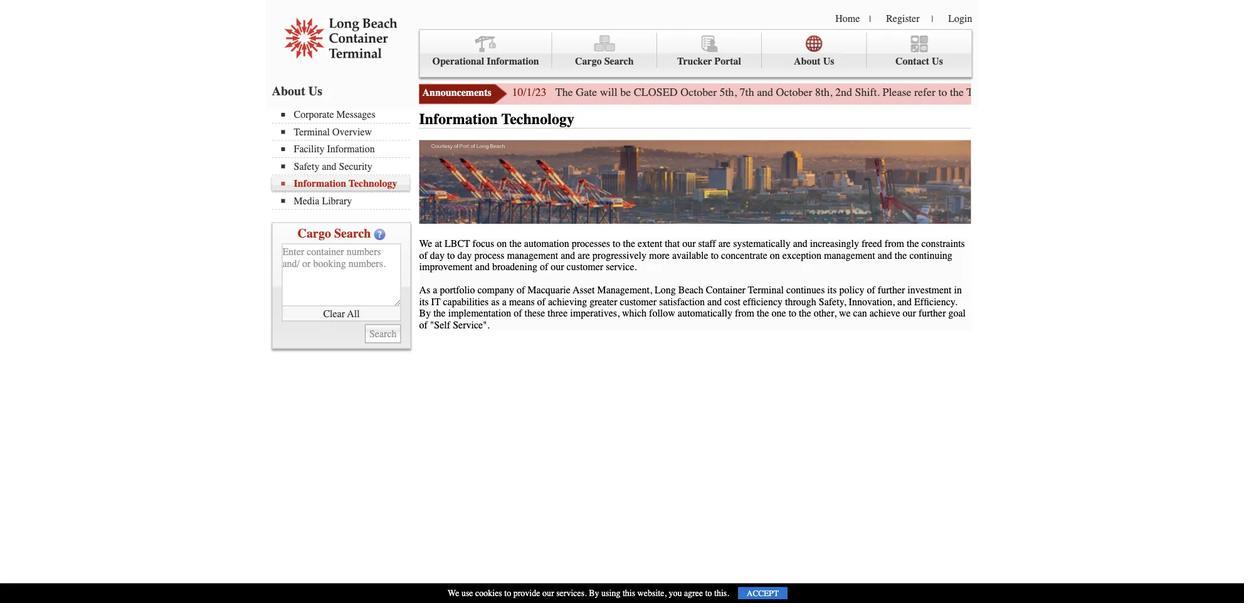 Task type: locate. For each thing, give the bounding box(es) containing it.
0 vertical spatial about us
[[794, 56, 834, 67]]

hours
[[1020, 86, 1048, 99]]

technology down 10/1/23
[[501, 111, 574, 128]]

further down investment
[[919, 308, 946, 319]]

1 horizontal spatial |
[[932, 14, 933, 24]]

are right staff
[[719, 238, 731, 250]]

1 horizontal spatial search
[[604, 56, 634, 67]]

gate right truck
[[996, 86, 1017, 99]]

our right achieve
[[903, 308, 916, 319]]

macquarie
[[528, 285, 571, 296]]

information technology link
[[281, 178, 410, 189]]

of down broadening
[[517, 285, 525, 296]]

about up the 8th, at the top of the page
[[794, 56, 821, 67]]

cargo
[[575, 56, 602, 67], [298, 226, 331, 241]]

we right details
[[1232, 86, 1244, 99]]

1 vertical spatial cargo search
[[298, 226, 371, 241]]

for right details
[[1200, 86, 1213, 99]]

1 horizontal spatial menu bar
[[419, 29, 972, 77]]

cargo up will
[[575, 56, 602, 67]]

satisfaction
[[659, 296, 705, 308]]

1 horizontal spatial technology
[[501, 111, 574, 128]]

us for contact us link
[[932, 56, 943, 67]]

please
[[883, 86, 912, 99]]

container
[[706, 285, 746, 296]]

0 horizontal spatial we
[[839, 308, 851, 319]]

0 vertical spatial terminal
[[294, 126, 330, 138]]

october left the 8th, at the top of the page
[[776, 86, 813, 99]]

0 vertical spatial we
[[1232, 86, 1244, 99]]

are up asset
[[578, 250, 590, 261]]

our up macquarie
[[551, 261, 564, 273]]

you
[[669, 588, 682, 598]]

1 vertical spatial cargo
[[298, 226, 331, 241]]

5th,
[[720, 86, 737, 99]]

0 horizontal spatial further
[[878, 285, 905, 296]]

login link
[[948, 13, 972, 24]]

1 horizontal spatial further
[[919, 308, 946, 319]]

0 horizontal spatial management
[[507, 250, 558, 261]]

about up the corporate
[[272, 84, 305, 98]]

about us inside menu bar
[[794, 56, 834, 67]]

1 horizontal spatial from
[[885, 238, 904, 250]]

0 horizontal spatial by
[[419, 308, 431, 319]]

on left exception
[[770, 250, 780, 261]]

services.
[[556, 588, 587, 598]]

customer
[[567, 261, 603, 273], [620, 296, 657, 308]]

customer inside the we at lbct focus on the automation processes to the extent that our staff are systematically and increasingly freed from the constraints of day to day process management and are progressively more available to concentrate on exception management and the continuing improvement and broadening of our customer service.
[[567, 261, 603, 273]]

the left truck
[[950, 86, 964, 99]]

on
[[497, 238, 507, 250], [770, 250, 780, 261]]

continuing
[[910, 250, 953, 261]]

our right that
[[682, 238, 696, 250]]

from down container
[[735, 308, 754, 319]]

day left lbct
[[430, 250, 445, 261]]

from inside as a portfolio company of macquarie asset management, long beach container terminal continues its policy of further investment in its it capabilities as a means of achieving greater customer satisfaction and cost efficiency through safety, innovation, and efficiency​. by the implementation of these three imperatives, which follow automatically from the one to the other, we can achieve our further goal of "self service".​​
[[735, 308, 754, 319]]

0 horizontal spatial day
[[430, 250, 445, 261]]

from
[[885, 238, 904, 250], [735, 308, 754, 319]]

technology
[[501, 111, 574, 128], [349, 178, 397, 189]]

search inside 'link'
[[604, 56, 634, 67]]

by
[[419, 308, 431, 319], [589, 588, 599, 598]]

greater
[[590, 296, 617, 308]]

0 horizontal spatial menu bar
[[272, 108, 416, 210]]

1 horizontal spatial cargo
[[575, 56, 602, 67]]

7th
[[740, 86, 754, 99]]

1 | from the left
[[869, 14, 871, 24]]

customer inside as a portfolio company of macquarie asset management, long beach container terminal continues its policy of further investment in its it capabilities as a means of achieving greater customer satisfaction and cost efficiency through safety, innovation, and efficiency​. by the implementation of these three imperatives, which follow automatically from the one to the other, we can achieve our further goal of "self service".​​
[[620, 296, 657, 308]]

announcements
[[422, 87, 492, 98]]

1 horizontal spatial terminal
[[748, 285, 784, 296]]

and inside corporate messages terminal overview facility information safety and security information technology media library
[[322, 161, 336, 172]]

1 horizontal spatial we
[[448, 588, 459, 598]]

0 vertical spatial about
[[794, 56, 821, 67]]

for right page
[[1096, 86, 1109, 99]]

2 horizontal spatial us
[[932, 56, 943, 67]]

trucker portal
[[677, 56, 741, 67]]

terminal up the one
[[748, 285, 784, 296]]

Enter container numbers and/ or booking numbers.  text field
[[282, 244, 401, 306]]

we left the use
[[448, 588, 459, 598]]

0 vertical spatial by
[[419, 308, 431, 319]]

1 horizontal spatial about us
[[794, 56, 834, 67]]

0 horizontal spatial from
[[735, 308, 754, 319]]

1 vertical spatial terminal
[[748, 285, 784, 296]]

customer up asset
[[567, 261, 603, 273]]

0 vertical spatial search
[[604, 56, 634, 67]]

as
[[419, 285, 430, 296]]

us up the 8th, at the top of the page
[[823, 56, 834, 67]]

closed
[[634, 86, 678, 99]]

information
[[487, 56, 539, 67], [419, 111, 498, 128], [327, 143, 375, 155], [294, 178, 346, 189]]

1 vertical spatial further
[[878, 285, 905, 296]]

about us up the 8th, at the top of the page
[[794, 56, 834, 67]]

0 horizontal spatial a
[[433, 285, 437, 296]]

information down overview
[[327, 143, 375, 155]]

these
[[525, 308, 545, 319]]

1 for from the left
[[1096, 86, 1109, 99]]

media library link
[[281, 195, 410, 207]]

search up 'be'
[[604, 56, 634, 67]]

menu bar
[[419, 29, 972, 77], [272, 108, 416, 210]]

0 vertical spatial technology
[[501, 111, 574, 128]]

0 horizontal spatial october
[[681, 86, 717, 99]]

0 vertical spatial from
[[885, 238, 904, 250]]

details
[[1167, 86, 1197, 99]]

about us up the corporate
[[272, 84, 322, 98]]

we inside as a portfolio company of macquarie asset management, long beach container terminal continues its policy of further investment in its it capabilities as a means of achieving greater customer satisfaction and cost efficiency through safety, innovation, and efficiency​. by the implementation of these three imperatives, which follow automatically from the one to the other, we can achieve our further goal of "self service".​​
[[839, 308, 851, 319]]

information down safety
[[294, 178, 346, 189]]

0 vertical spatial cargo search
[[575, 56, 634, 67]]

us for the about us link
[[823, 56, 834, 67]]

by left it in the left of the page
[[419, 308, 431, 319]]

1 vertical spatial search
[[334, 226, 371, 241]]

1 horizontal spatial about
[[794, 56, 821, 67]]

day
[[430, 250, 445, 261], [457, 250, 472, 261]]

our
[[682, 238, 696, 250], [551, 261, 564, 273], [903, 308, 916, 319], [542, 588, 554, 598]]

further left gate
[[1112, 86, 1143, 99]]

to right refer
[[939, 86, 947, 99]]

to inside as a portfolio company of macquarie asset management, long beach container terminal continues its policy of further investment in its it capabilities as a means of achieving greater customer satisfaction and cost efficiency through safety, innovation, and efficiency​. by the implementation of these three imperatives, which follow automatically from the one to the other, we can achieve our further goal of "self service".​​
[[789, 308, 797, 319]]

contact
[[896, 56, 930, 67]]

terminal inside corporate messages terminal overview facility information safety and security information technology media library
[[294, 126, 330, 138]]

and left the 'continuing'
[[878, 250, 892, 261]]

1 horizontal spatial us
[[823, 56, 834, 67]]

login
[[948, 13, 972, 24]]

gate
[[576, 86, 597, 99], [996, 86, 1017, 99]]

0 horizontal spatial about us
[[272, 84, 322, 98]]

us right contact
[[932, 56, 943, 67]]

automation
[[524, 238, 569, 250]]

facility
[[294, 143, 324, 155]]

menu bar containing corporate messages
[[272, 108, 416, 210]]

technology down security
[[349, 178, 397, 189]]

information up 10/1/23
[[487, 56, 539, 67]]

1 vertical spatial about us
[[272, 84, 322, 98]]

1 horizontal spatial customer
[[620, 296, 657, 308]]

cargo search down 'library'
[[298, 226, 371, 241]]

to left this.
[[705, 588, 712, 598]]

0 vertical spatial customer
[[567, 261, 603, 273]]

to right the one
[[789, 308, 797, 319]]

1 vertical spatial customer
[[620, 296, 657, 308]]

0 vertical spatial menu bar
[[419, 29, 972, 77]]

1 horizontal spatial we
[[1232, 86, 1244, 99]]

0 horizontal spatial technology
[[349, 178, 397, 189]]

1 horizontal spatial gate
[[996, 86, 1017, 99]]

1 october from the left
[[681, 86, 717, 99]]

constraints
[[922, 238, 965, 250]]

its left policy
[[827, 285, 837, 296]]

gate right the
[[576, 86, 597, 99]]

operational information
[[432, 56, 539, 67]]

cargo search up will
[[575, 56, 634, 67]]

will
[[600, 86, 618, 99]]

the
[[950, 86, 964, 99], [1216, 86, 1230, 99], [509, 238, 522, 250], [623, 238, 635, 250], [907, 238, 919, 250], [895, 250, 907, 261], [433, 308, 446, 319], [757, 308, 769, 319], [799, 308, 811, 319]]

us up the corporate
[[308, 84, 322, 98]]

1 horizontal spatial cargo search
[[575, 56, 634, 67]]

0 vertical spatial we
[[419, 238, 432, 250]]

the left extent
[[623, 238, 635, 250]]

1 horizontal spatial management
[[824, 250, 875, 261]]

corporate
[[294, 109, 334, 120]]

1 horizontal spatial day
[[457, 250, 472, 261]]

1 horizontal spatial a
[[502, 296, 507, 308]]

1 horizontal spatial for
[[1200, 86, 1213, 99]]

extent
[[638, 238, 662, 250]]

1 vertical spatial from
[[735, 308, 754, 319]]

service".​​
[[453, 319, 490, 331]]

we left can at the bottom right of page
[[839, 308, 851, 319]]

management,
[[597, 285, 652, 296]]

on right focus
[[497, 238, 507, 250]]

search down "media library" link
[[334, 226, 371, 241]]

and right safety
[[322, 161, 336, 172]]

terminal down the corporate
[[294, 126, 330, 138]]

0 horizontal spatial terminal
[[294, 126, 330, 138]]

of right means
[[537, 296, 546, 308]]

by inside as a portfolio company of macquarie asset management, long beach container terminal continues its policy of further investment in its it capabilities as a means of achieving greater customer satisfaction and cost efficiency through safety, innovation, and efficiency​. by the implementation of these three imperatives, which follow automatically from the one to the other, we can achieve our further goal of "self service".​​
[[419, 308, 431, 319]]

cargo down media
[[298, 226, 331, 241]]

customer right greater
[[620, 296, 657, 308]]

systematically
[[733, 238, 791, 250]]

2 for from the left
[[1200, 86, 1213, 99]]

can
[[853, 308, 867, 319]]

using
[[601, 588, 621, 598]]

0 horizontal spatial us
[[308, 84, 322, 98]]

1 vertical spatial we
[[448, 588, 459, 598]]

None submit
[[365, 325, 401, 343]]

0 horizontal spatial we
[[419, 238, 432, 250]]

lbct
[[445, 238, 470, 250]]

2 | from the left
[[932, 14, 933, 24]]

| right home
[[869, 14, 871, 24]]

1 vertical spatial we
[[839, 308, 851, 319]]

by left using
[[589, 588, 599, 598]]

management up policy
[[824, 250, 875, 261]]

0 horizontal spatial search
[[334, 226, 371, 241]]

it
[[431, 296, 441, 308]]

exception
[[783, 250, 822, 261]]

imperatives,
[[570, 308, 620, 319]]

we left at in the left of the page
[[419, 238, 432, 250]]

1 day from the left
[[430, 250, 445, 261]]

register
[[886, 13, 920, 24]]

0 horizontal spatial |
[[869, 14, 871, 24]]

are
[[719, 238, 731, 250], [578, 250, 590, 261]]

beach
[[678, 285, 704, 296]]

day left focus
[[457, 250, 472, 261]]

1 horizontal spatial october
[[776, 86, 813, 99]]

to up service.
[[613, 238, 621, 250]]

we inside the we at lbct focus on the automation processes to the extent that our staff are systematically and increasingly freed from the constraints of day to day process management and are progressively more available to concentrate on exception management and the continuing improvement and broadening of our customer service.
[[419, 238, 432, 250]]

as
[[491, 296, 500, 308]]

process
[[474, 250, 505, 261]]

we
[[419, 238, 432, 250], [448, 588, 459, 598]]

0 vertical spatial further
[[1112, 86, 1143, 99]]

1 vertical spatial about
[[272, 84, 305, 98]]

further up achieve
[[878, 285, 905, 296]]

search
[[604, 56, 634, 67], [334, 226, 371, 241]]

at
[[435, 238, 442, 250]]

further
[[1112, 86, 1143, 99], [878, 285, 905, 296], [919, 308, 946, 319]]

0 horizontal spatial cargo search
[[298, 226, 371, 241]]

staff
[[698, 238, 716, 250]]

implementation
[[448, 308, 511, 319]]

progressively
[[593, 250, 647, 261]]

we for we at lbct focus on the automation processes to the extent that our staff are systematically and increasingly freed from the constraints of day to day process management and are progressively more available to concentrate on exception management and the continuing improvement and broadening of our customer service.
[[419, 238, 432, 250]]

from right 'freed' at the top of page
[[885, 238, 904, 250]]

library
[[322, 195, 352, 207]]

management up macquarie
[[507, 250, 558, 261]]

operational
[[432, 56, 484, 67]]

to
[[939, 86, 947, 99], [613, 238, 621, 250], [447, 250, 455, 261], [711, 250, 719, 261], [789, 308, 797, 319], [504, 588, 511, 598], [705, 588, 712, 598]]

and right '7th'
[[757, 86, 773, 99]]

0 horizontal spatial for
[[1096, 86, 1109, 99]]

| left "login" link
[[932, 14, 933, 24]]

for
[[1096, 86, 1109, 99], [1200, 86, 1213, 99]]

10/1/23 the gate will be closed october 5th, 7th and october 8th, 2nd shift. please refer to the truck gate hours web page for further gate details for the we
[[512, 86, 1244, 99]]

1 horizontal spatial by
[[589, 588, 599, 598]]

1 management from the left
[[507, 250, 558, 261]]

a
[[433, 285, 437, 296], [502, 296, 507, 308]]

1 horizontal spatial its
[[827, 285, 837, 296]]

its left it in the left of the page
[[419, 296, 429, 308]]

2 horizontal spatial further
[[1112, 86, 1143, 99]]

1 vertical spatial menu bar
[[272, 108, 416, 210]]

1 vertical spatial technology
[[349, 178, 397, 189]]

the
[[556, 86, 573, 99]]

0 horizontal spatial customer
[[567, 261, 603, 273]]

0 horizontal spatial gate
[[576, 86, 597, 99]]

october left "5th,"
[[681, 86, 717, 99]]

use
[[462, 588, 473, 598]]

0 vertical spatial cargo
[[575, 56, 602, 67]]



Task type: vqa. For each thing, say whether or not it's contained in the screenshot.
2 field
no



Task type: describe. For each thing, give the bounding box(es) containing it.
0 horizontal spatial about
[[272, 84, 305, 98]]

efficiency​.
[[914, 296, 958, 308]]

automatically
[[678, 308, 732, 319]]

efficiency
[[743, 296, 783, 308]]

through
[[785, 296, 816, 308]]

2 october from the left
[[776, 86, 813, 99]]

safety
[[294, 161, 319, 172]]

processes
[[572, 238, 610, 250]]

as a portfolio company of macquarie asset management, long beach container terminal continues its policy of further investment in its it capabilities as a means of achieving greater customer satisfaction and cost efficiency through safety, innovation, and efficiency​. by the implementation of these three imperatives, which follow automatically from the one to the other, we can achieve our further goal of "self service".​​
[[419, 285, 966, 331]]

operational information link
[[420, 33, 552, 68]]

goal
[[949, 308, 966, 319]]

cargo search link
[[552, 33, 657, 68]]

trucker
[[677, 56, 712, 67]]

of right policy
[[867, 285, 875, 296]]

and left increasingly
[[793, 238, 808, 250]]

overview
[[332, 126, 372, 138]]

the left "other,"
[[799, 308, 811, 319]]

of down automation
[[540, 261, 548, 273]]

2 management from the left
[[824, 250, 875, 261]]

2 vertical spatial further
[[919, 308, 946, 319]]

of left "self
[[419, 319, 428, 331]]

10/1/23
[[512, 86, 547, 99]]

investment
[[908, 285, 952, 296]]

information inside operational information link
[[487, 56, 539, 67]]

accept
[[747, 589, 779, 598]]

in
[[954, 285, 962, 296]]

we for we use cookies to provide our services. by using this website, you agree to this.
[[448, 588, 459, 598]]

achieve
[[870, 308, 900, 319]]

information technology
[[419, 111, 574, 128]]

three
[[548, 308, 568, 319]]

gate
[[1146, 86, 1165, 99]]

1 gate from the left
[[576, 86, 597, 99]]

8th,
[[815, 86, 833, 99]]

0 horizontal spatial are
[[578, 250, 590, 261]]

0 horizontal spatial its
[[419, 296, 429, 308]]

home link
[[836, 13, 860, 24]]

contact us link
[[867, 33, 972, 68]]

innovation,
[[849, 296, 895, 308]]

and down focus
[[475, 261, 490, 273]]

shift.
[[855, 86, 880, 99]]

safety,
[[819, 296, 846, 308]]

achieving
[[548, 296, 587, 308]]

policy
[[839, 285, 865, 296]]

the up broadening
[[509, 238, 522, 250]]

messages
[[336, 109, 375, 120]]

follow
[[649, 308, 675, 319]]

cookies
[[475, 588, 502, 598]]

security
[[339, 161, 372, 172]]

more
[[649, 250, 670, 261]]

the left constraints
[[907, 238, 919, 250]]

menu bar containing operational information
[[419, 29, 972, 77]]

from inside the we at lbct focus on the automation processes to the extent that our staff are systematically and increasingly freed from the constraints of day to day process management and are progressively more available to concentrate on exception management and the continuing improvement and broadening of our customer service.
[[885, 238, 904, 250]]

provide
[[513, 588, 540, 598]]

information down the announcements
[[419, 111, 498, 128]]

website,
[[638, 588, 667, 598]]

and left efficiency​.
[[897, 296, 912, 308]]

clear all button
[[282, 306, 401, 321]]

our inside as a portfolio company of macquarie asset management, long beach container terminal continues its policy of further investment in its it capabilities as a means of achieving greater customer satisfaction and cost efficiency through safety, innovation, and efficiency​. by the implementation of these three imperatives, which follow automatically from the one to the other, we can achieve our further goal of "self service".​​
[[903, 308, 916, 319]]

about us link
[[762, 33, 867, 68]]

0 horizontal spatial cargo
[[298, 226, 331, 241]]

"self
[[430, 319, 450, 331]]

increasingly
[[810, 238, 859, 250]]

cost
[[724, 296, 741, 308]]

cargo search inside 'link'
[[575, 56, 634, 67]]

the right details
[[1216, 86, 1230, 99]]

safety and security link
[[281, 161, 410, 172]]

refer
[[914, 86, 936, 99]]

concentrate
[[721, 250, 768, 261]]

this
[[623, 588, 635, 598]]

home
[[836, 13, 860, 24]]

of left at in the left of the page
[[419, 250, 428, 261]]

2 day from the left
[[457, 250, 472, 261]]

clear
[[323, 308, 345, 319]]

0 horizontal spatial on
[[497, 238, 507, 250]]

we use cookies to provide our services. by using this website, you agree to this.
[[448, 588, 729, 598]]

broadening
[[492, 261, 537, 273]]

the down 'portfolio'
[[433, 308, 446, 319]]

available
[[672, 250, 708, 261]]

freed
[[862, 238, 882, 250]]

and left cost at right
[[707, 296, 722, 308]]

1 horizontal spatial on
[[770, 250, 780, 261]]

capabilities
[[443, 296, 489, 308]]

page
[[1072, 86, 1093, 99]]

to right available
[[711, 250, 719, 261]]

the left the 'continuing'
[[895, 250, 907, 261]]

terminal inside as a portfolio company of macquarie asset management, long beach container terminal continues its policy of further investment in its it capabilities as a means of achieving greater customer satisfaction and cost efficiency through safety, innovation, and efficiency​. by the implementation of these three imperatives, which follow automatically from the one to the other, we can achieve our further goal of "self service".​​
[[748, 285, 784, 296]]

cargo inside cargo search 'link'
[[575, 56, 602, 67]]

to right at in the left of the page
[[447, 250, 455, 261]]

terminal overview link
[[281, 126, 410, 138]]

our right provide on the bottom left of page
[[542, 588, 554, 598]]

1 horizontal spatial are
[[719, 238, 731, 250]]

one
[[772, 308, 786, 319]]

focus
[[473, 238, 494, 250]]

and up asset
[[561, 250, 575, 261]]

long
[[655, 285, 676, 296]]

asset
[[573, 285, 595, 296]]

that
[[665, 238, 680, 250]]

all
[[347, 308, 360, 319]]

continues
[[787, 285, 825, 296]]

portal
[[715, 56, 741, 67]]

clear all
[[323, 308, 360, 319]]

which
[[622, 308, 647, 319]]

2 gate from the left
[[996, 86, 1017, 99]]

this.
[[714, 588, 729, 598]]

the left the one
[[757, 308, 769, 319]]

improvement
[[419, 261, 473, 273]]

corporate messages terminal overview facility information safety and security information technology media library
[[294, 109, 397, 207]]

be
[[620, 86, 631, 99]]

technology inside corporate messages terminal overview facility information safety and security information technology media library
[[349, 178, 397, 189]]

1 vertical spatial by
[[589, 588, 599, 598]]

service.
[[606, 261, 637, 273]]

company
[[478, 285, 514, 296]]

trucker portal link
[[657, 33, 762, 68]]

agree
[[684, 588, 703, 598]]

to right cookies
[[504, 588, 511, 598]]

means
[[509, 296, 535, 308]]

portfolio
[[440, 285, 475, 296]]

contact us
[[896, 56, 943, 67]]

of left these on the left bottom
[[514, 308, 522, 319]]



